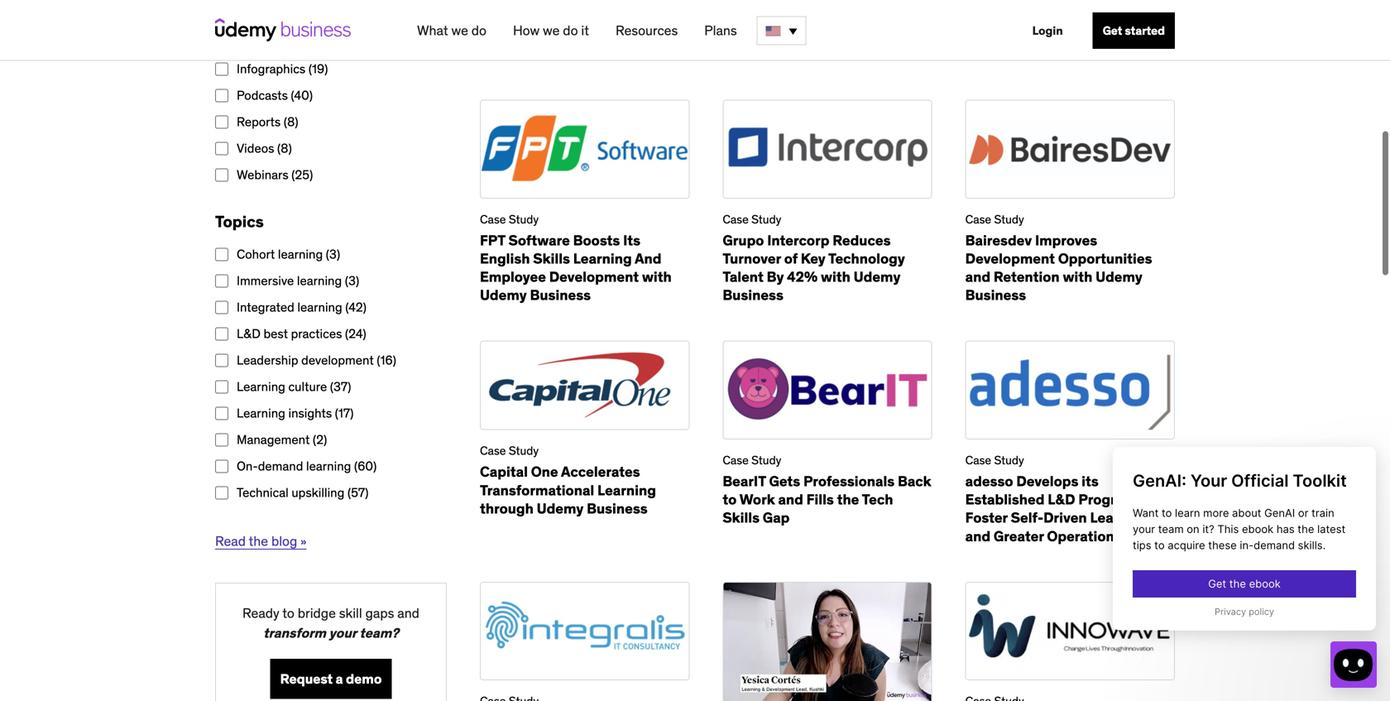 Task type: vqa. For each thing, say whether or not it's contained in the screenshot.
Fast-
no



Task type: locate. For each thing, give the bounding box(es) containing it.
case up the grupo
[[723, 212, 749, 227]]

learning culture (37)
[[237, 379, 351, 394]]

videos (8)
[[237, 140, 292, 156]]

case study fpt software boosts its english skills learning and employee development with udemy business
[[480, 212, 672, 304]]

udemy down remote
[[817, 41, 864, 58]]

with down training
[[547, 27, 577, 45]]

l&d up driven
[[1048, 490, 1076, 508]]

and inside the ready to bridge skill gaps and transform your team?
[[397, 604, 420, 621]]

one inside the 'case study capital one accelerates transformational learning through udemy business'
[[531, 463, 558, 481]]

by
[[767, 268, 784, 286]]

cohort
[[237, 246, 275, 262]]

how we do it button
[[506, 16, 596, 46]]

do right what at the left of page
[[472, 22, 487, 39]]

adesso
[[966, 472, 1013, 490]]

to up transform
[[282, 604, 295, 621]]

1 vertical spatial l&d
[[1048, 490, 1076, 508]]

l&d best practices (24)
[[237, 326, 366, 341]]

from
[[622, 0, 654, 8]]

solutions
[[480, 27, 544, 45]]

with down 'asynchronous,'
[[785, 41, 814, 58]]

study inside the 'case study capital one accelerates transformational learning through udemy business'
[[509, 443, 539, 458]]

0 vertical spatial one
[[480, 0, 507, 8]]

read the blog »
[[215, 532, 307, 549]]

business down remote
[[868, 41, 928, 58]]

request a demo link
[[270, 659, 392, 699]]

learning insights (17)
[[237, 405, 354, 421]]

a inside button
[[336, 670, 343, 687]]

case study bearit gets professionals back to work and fills the tech skills gap
[[723, 453, 932, 527]]

(3) for cohort learning (3)
[[326, 246, 340, 262]]

Infographics (19) checkbox
[[215, 63, 228, 76]]

to inside case study adesso develops its established l&d program to foster self-driven learning and greater operational agility
[[1140, 490, 1154, 508]]

Cohort learning (3) checkbox
[[215, 248, 228, 261]]

study inside case study adesso develops its established l&d program to foster self-driven learning and greater operational agility
[[994, 453, 1024, 468]]

business inside case study fpt software boosts its english skills learning and employee development with udemy business
[[530, 286, 591, 304]]

1 horizontal spatial on-
[[604, 8, 629, 26]]

learning inside unicef usa creates a culture of asynchronous, remote learning with udemy business
[[723, 41, 781, 58]]

study inside the case study bearit gets professionals back to work and fills the tech skills gap
[[752, 453, 782, 468]]

do left it
[[563, 22, 578, 39]]

with down and
[[642, 268, 672, 286]]

1 we from the left
[[451, 22, 468, 39]]

one up transformational
[[531, 463, 558, 481]]

(8) left what at the left of page
[[381, 8, 396, 23]]

we inside the what we do popup button
[[451, 22, 468, 39]]

2 we from the left
[[543, 22, 560, 39]]

management
[[237, 431, 310, 447]]

0 horizontal spatial l&d
[[237, 326, 261, 341]]

Immersive learning (3) checkbox
[[215, 274, 228, 288]]

0 vertical spatial the
[[837, 490, 859, 508]]

with inside "case study grupo intercorp reduces turnover of key technology talent by 42% with udemy business"
[[821, 268, 851, 286]]

menu navigation
[[404, 0, 1175, 61]]

udemy down employee
[[480, 286, 527, 304]]

business inside one mount's journey from in- person training to on-demand solutions with udemy business
[[480, 45, 541, 63]]

learning up "integrated learning (42)"
[[297, 273, 342, 288]]

1 vertical spatial (8)
[[284, 114, 298, 129]]

agility
[[1129, 527, 1173, 545]]

to down bearit
[[723, 490, 737, 508]]

with inside case study fpt software boosts its english skills learning and employee development with udemy business
[[642, 268, 672, 286]]

infographics (19)
[[237, 61, 328, 76]]

(3) up (42)
[[345, 273, 359, 288]]

a
[[864, 4, 872, 22], [336, 670, 343, 687]]

and down 'gets'
[[778, 490, 804, 508]]

1 horizontal spatial do
[[563, 22, 578, 39]]

udemy inside case study fpt software boosts its english skills learning and employee development with udemy business
[[480, 286, 527, 304]]

reports (8)
[[237, 114, 298, 129]]

and right gaps
[[397, 604, 420, 621]]

0 horizontal spatial a
[[336, 670, 343, 687]]

talent
[[723, 268, 764, 286]]

develops
[[1017, 472, 1079, 490]]

case up capital
[[480, 443, 506, 458]]

0 vertical spatial (2)
[[279, 34, 293, 50]]

back
[[898, 472, 932, 490]]

bairesdev
[[966, 231, 1032, 249]]

development
[[966, 249, 1055, 267], [549, 268, 639, 286]]

case inside case study adesso develops its established l&d program to foster self-driven learning and greater operational agility
[[966, 453, 992, 468]]

udemy inside unicef usa creates a culture of asynchronous, remote learning with udemy business
[[817, 41, 864, 58]]

1 vertical spatial the
[[249, 532, 268, 549]]

on- right on-demand learning (60) "checkbox"
[[237, 458, 258, 474]]

0 horizontal spatial one
[[480, 0, 507, 8]]

udemy down journey
[[580, 27, 627, 45]]

learning up upskilling
[[306, 458, 351, 474]]

to
[[587, 8, 601, 26], [723, 490, 737, 508], [1140, 490, 1154, 508], [282, 604, 295, 621]]

1 horizontal spatial skills
[[723, 509, 760, 527]]

mount's
[[510, 0, 565, 8]]

Videos (8) checkbox
[[215, 142, 228, 155]]

a inside unicef usa creates a culture of asynchronous, remote learning with udemy business
[[864, 4, 872, 22]]

case up bearit
[[723, 453, 749, 468]]

1 vertical spatial skills
[[723, 509, 760, 527]]

1 vertical spatial (2)
[[313, 431, 327, 447]]

with
[[547, 27, 577, 45], [785, 41, 814, 58], [642, 268, 672, 286], [821, 268, 851, 286], [1063, 268, 1093, 286]]

study up 'gets'
[[752, 453, 782, 468]]

0 horizontal spatial the
[[249, 532, 268, 549]]

development down boosts
[[549, 268, 639, 286]]

case for capital
[[480, 443, 506, 458]]

to down journey
[[587, 8, 601, 26]]

study inside case study bairesdev improves development opportunities and retention with udemy business
[[994, 212, 1024, 227]]

udemy right -
[[286, 8, 325, 23]]

we right what at the left of page
[[451, 22, 468, 39]]

1 horizontal spatial (3)
[[345, 273, 359, 288]]

learning down accelerates
[[598, 481, 656, 499]]

0 horizontal spatial skills
[[533, 249, 570, 267]]

key
[[801, 249, 826, 267]]

2 do from the left
[[563, 22, 578, 39]]

1 vertical spatial a
[[336, 670, 343, 687]]

remote
[[841, 22, 894, 40]]

(19)
[[309, 61, 328, 76]]

study
[[509, 212, 539, 227], [752, 212, 782, 227], [994, 212, 1024, 227], [509, 443, 539, 458], [752, 453, 782, 468], [994, 453, 1024, 468]]

leadership development (16)
[[237, 352, 396, 368]]

(2) for guides (2)
[[279, 34, 293, 50]]

what we do
[[417, 22, 487, 39]]

business down retention
[[966, 286, 1026, 304]]

study for fpt
[[509, 212, 539, 227]]

0 horizontal spatial we
[[451, 22, 468, 39]]

case up the bairesdev at the top of page
[[966, 212, 992, 227]]

get started
[[1103, 23, 1165, 38]]

business down "talent"
[[723, 286, 784, 304]]

0 horizontal spatial (3)
[[326, 246, 340, 262]]

one mount's journey from in- person training to on-demand solutions with udemy business link
[[480, 0, 685, 63]]

one up person at the left top of page
[[480, 0, 507, 8]]

and down the bairesdev at the top of page
[[966, 268, 991, 286]]

study for bearit
[[752, 453, 782, 468]]

case inside case study bairesdev improves development opportunities and retention with udemy business
[[966, 212, 992, 227]]

learning down program
[[1090, 509, 1149, 527]]

1 vertical spatial one
[[531, 463, 558, 481]]

case for bearit
[[723, 453, 749, 468]]

webinars
[[237, 167, 289, 182]]

1 vertical spatial development
[[549, 268, 639, 286]]

with down key
[[821, 268, 851, 286]]

learning up management at the left of the page
[[237, 405, 285, 421]]

case inside the 'case study capital one accelerates transformational learning through udemy business'
[[480, 443, 506, 458]]

training
[[530, 8, 584, 26]]

0 vertical spatial l&d
[[237, 326, 261, 341]]

study up the bairesdev at the top of page
[[994, 212, 1024, 227]]

1 horizontal spatial the
[[837, 490, 859, 508]]

the left blog at the left bottom
[[249, 532, 268, 549]]

learning down plans
[[723, 41, 781, 58]]

Podcasts (40) checkbox
[[215, 89, 228, 102]]

(3) up immersive learning (3)
[[326, 246, 340, 262]]

unicef usa creates a culture of asynchronous, remote learning with udemy business
[[723, 4, 928, 58]]

learning inside case study fpt software boosts its english skills learning and employee development with udemy business
[[573, 249, 632, 267]]

case for bairesdev
[[966, 212, 992, 227]]

case inside case study fpt software boosts its english skills learning and employee development with udemy business
[[480, 212, 506, 227]]

demand
[[258, 458, 303, 474]]

0 vertical spatial (3)
[[326, 246, 340, 262]]

we for how
[[543, 22, 560, 39]]

a left demo
[[336, 670, 343, 687]]

the
[[837, 490, 859, 508], [249, 532, 268, 549]]

development
[[301, 352, 374, 368]]

udemy business image
[[215, 18, 351, 41]]

study up capital
[[509, 443, 539, 458]]

1 horizontal spatial (2)
[[313, 431, 327, 447]]

Integrated learning (42) checkbox
[[215, 301, 228, 314]]

skills down "work" on the right bottom
[[723, 509, 760, 527]]

study for bairesdev
[[994, 212, 1024, 227]]

study up adesso
[[994, 453, 1024, 468]]

study inside case study fpt software boosts its english skills learning and employee development with udemy business
[[509, 212, 539, 227]]

grupo
[[723, 231, 764, 249]]

skills down "software"
[[533, 249, 570, 267]]

one mount's journey from in- person training to on-demand solutions with udemy business
[[480, 0, 685, 63]]

with inside one mount's journey from in- person training to on-demand solutions with udemy business
[[547, 27, 577, 45]]

learning inside the 'case study capital one accelerates transformational learning through udemy business'
[[598, 481, 656, 499]]

and inside case study bairesdev improves development opportunities and retention with udemy business
[[966, 268, 991, 286]]

Technical upskilling (57) checkbox
[[215, 486, 228, 500]]

-
[[277, 8, 283, 23]]

case study adesso develops its established l&d program to foster self-driven learning and greater operational agility
[[966, 453, 1173, 545]]

retention
[[994, 268, 1060, 286]]

case up fpt
[[480, 212, 506, 227]]

on- down from
[[604, 8, 629, 26]]

study inside "case study grupo intercorp reduces turnover of key technology talent by 42% with udemy business"
[[752, 212, 782, 227]]

Management (2) checkbox
[[215, 433, 228, 447]]

business down solutions
[[480, 45, 541, 63]]

0 horizontal spatial on-
[[237, 458, 258, 474]]

0 horizontal spatial (2)
[[279, 34, 293, 50]]

with down opportunities
[[1063, 268, 1093, 286]]

case inside the case study bearit gets professionals back to work and fills the tech skills gap
[[723, 453, 749, 468]]

business
[[328, 8, 378, 23], [868, 41, 928, 58], [480, 45, 541, 63], [530, 286, 591, 304], [723, 286, 784, 304], [966, 286, 1026, 304], [587, 499, 648, 517]]

(8) up webinars (25)
[[277, 140, 292, 156]]

the down the professionals
[[837, 490, 859, 508]]

learning up immersive learning (3)
[[278, 246, 323, 262]]

(25)
[[292, 167, 313, 182]]

udemy inside the 'case study capital one accelerates transformational learning through udemy business'
[[537, 499, 584, 517]]

(3) for immersive learning (3)
[[345, 273, 359, 288]]

0 horizontal spatial development
[[549, 268, 639, 286]]

(2)
[[279, 34, 293, 50], [313, 431, 327, 447]]

one
[[480, 0, 507, 8], [531, 463, 558, 481]]

journey
[[567, 0, 619, 8]]

its
[[623, 231, 641, 249]]

learning for cohort
[[278, 246, 323, 262]]

1 vertical spatial (3)
[[345, 273, 359, 288]]

1 horizontal spatial we
[[543, 22, 560, 39]]

podcasts
[[237, 87, 288, 103]]

2 vertical spatial (8)
[[277, 140, 292, 156]]

udemy down technology
[[854, 268, 901, 286]]

study up the grupo
[[752, 212, 782, 227]]

learning inside case study adesso develops its established l&d program to foster self-driven learning and greater operational agility
[[1090, 509, 1149, 527]]

(8) for reports (8)
[[284, 114, 298, 129]]

1 horizontal spatial development
[[966, 249, 1055, 267]]

events
[[237, 8, 274, 23]]

development inside case study fpt software boosts its english skills learning and employee development with udemy business
[[549, 268, 639, 286]]

boosts
[[573, 231, 620, 249]]

0 vertical spatial a
[[864, 4, 872, 22]]

skills inside the case study bearit gets professionals back to work and fills the tech skills gap
[[723, 509, 760, 527]]

(8) down (40)
[[284, 114, 298, 129]]

program
[[1079, 490, 1137, 508]]

udemy down transformational
[[537, 499, 584, 517]]

case for adesso
[[966, 453, 992, 468]]

we inside how we do it popup button
[[543, 22, 560, 39]]

business down accelerates
[[587, 499, 648, 517]]

request a demo
[[280, 670, 382, 687]]

0 vertical spatial on-
[[604, 8, 629, 26]]

development down the bairesdev at the top of page
[[966, 249, 1055, 267]]

(2) down insights on the left of page
[[313, 431, 327, 447]]

study up "software"
[[509, 212, 539, 227]]

(37)
[[330, 379, 351, 394]]

demand
[[629, 8, 685, 26]]

request
[[280, 670, 333, 687]]

Guides (2) checkbox
[[215, 36, 228, 49]]

case up adesso
[[966, 453, 992, 468]]

business inside case study bairesdev improves development opportunities and retention with udemy business
[[966, 286, 1026, 304]]

with inside unicef usa creates a culture of asynchronous, remote learning with udemy business
[[785, 41, 814, 58]]

get started link
[[1093, 12, 1175, 49]]

l&d right l&d best practices (24) option
[[237, 326, 261, 341]]

get
[[1103, 23, 1123, 38]]

1 horizontal spatial of
[[784, 249, 798, 267]]

0 vertical spatial (8)
[[381, 8, 396, 23]]

we right how
[[543, 22, 560, 39]]

case inside "case study grupo intercorp reduces turnover of key technology talent by 42% with udemy business"
[[723, 212, 749, 227]]

1 horizontal spatial l&d
[[1048, 490, 1076, 508]]

study for grupo
[[752, 212, 782, 227]]

a up remote
[[864, 4, 872, 22]]

0 vertical spatial development
[[966, 249, 1055, 267]]

learning down boosts
[[573, 249, 632, 267]]

practices
[[291, 326, 342, 341]]

transform
[[263, 624, 326, 641]]

1 do from the left
[[472, 22, 487, 39]]

0 vertical spatial skills
[[533, 249, 570, 267]]

1 vertical spatial of
[[784, 249, 798, 267]]

learning down leadership
[[237, 379, 285, 394]]

on-demand learning (60)
[[237, 458, 377, 474]]

of down intercorp
[[784, 249, 798, 267]]

0 vertical spatial of
[[723, 22, 736, 40]]

udemy down opportunities
[[1096, 268, 1143, 286]]

login
[[1033, 23, 1063, 38]]

business inside "case study grupo intercorp reduces turnover of key technology talent by 42% with udemy business"
[[723, 286, 784, 304]]

team?
[[360, 624, 399, 641]]

learning up practices
[[297, 299, 342, 315]]

to up agility
[[1140, 490, 1154, 508]]

business down employee
[[530, 286, 591, 304]]

of down the 'unicef'
[[723, 22, 736, 40]]

gaps
[[365, 604, 394, 621]]

of
[[723, 22, 736, 40], [784, 249, 798, 267]]

we for what
[[451, 22, 468, 39]]

and down foster
[[966, 527, 991, 545]]

1 horizontal spatial one
[[531, 463, 558, 481]]

plans button
[[698, 16, 744, 46]]

1 horizontal spatial a
[[864, 4, 872, 22]]

(2) up infographics (19)
[[279, 34, 293, 50]]

0 horizontal spatial do
[[472, 22, 487, 39]]

what we do button
[[411, 16, 493, 46]]

case study bairesdev improves development opportunities and retention with udemy business
[[966, 212, 1152, 304]]

0 horizontal spatial of
[[723, 22, 736, 40]]

one inside one mount's journey from in- person training to on-demand solutions with udemy business
[[480, 0, 507, 8]]

grupo intercorp reduces turnover of key technology talent by 42% with udemy business link
[[723, 231, 905, 304]]

to inside one mount's journey from in- person training to on-demand solutions with udemy business
[[587, 8, 601, 26]]



Task type: describe. For each thing, give the bounding box(es) containing it.
capital
[[480, 463, 528, 481]]

usa
[[777, 4, 806, 22]]

Leadership development (16) checkbox
[[215, 354, 228, 367]]

case for grupo
[[723, 212, 749, 227]]

udemy inside one mount's journey from in- person training to on-demand solutions with udemy business
[[580, 27, 627, 45]]

development inside case study bairesdev improves development opportunities and retention with udemy business
[[966, 249, 1055, 267]]

opportunities
[[1058, 249, 1152, 267]]

self-
[[1011, 509, 1044, 527]]

blog
[[271, 532, 297, 549]]

how we do it
[[513, 22, 589, 39]]

»
[[301, 532, 307, 549]]

culture
[[875, 4, 924, 22]]

(17)
[[335, 405, 354, 421]]

Webinars (25) checkbox
[[215, 169, 228, 182]]

integralis testimonial
[[966, 10, 1109, 28]]

it
[[581, 22, 589, 39]]

udemy inside case study bairesdev improves development opportunities and retention with udemy business
[[1096, 268, 1143, 286]]

of inside unicef usa creates a culture of asynchronous, remote learning with udemy business
[[723, 22, 736, 40]]

foster
[[966, 509, 1008, 527]]

ready to bridge skill gaps and transform your team?
[[243, 604, 420, 641]]

resources button
[[609, 16, 685, 46]]

integrated learning (42)
[[237, 299, 367, 315]]

bearit
[[723, 472, 766, 490]]

bairesdev improves development opportunities and retention with udemy business link
[[966, 231, 1152, 304]]

through
[[480, 499, 534, 517]]

topics
[[215, 211, 264, 231]]

events - udemy business (8)
[[237, 8, 396, 23]]

transformational
[[480, 481, 594, 499]]

skills inside case study fpt software boosts its english skills learning and employee development with udemy business
[[533, 249, 570, 267]]

plans
[[705, 22, 737, 39]]

videos
[[237, 140, 274, 156]]

(2) for management (2)
[[313, 431, 327, 447]]

learning for immersive
[[297, 273, 342, 288]]

unicef
[[723, 4, 774, 22]]

case for fpt
[[480, 212, 506, 227]]

with inside case study bairesdev improves development opportunities and retention with udemy business
[[1063, 268, 1093, 286]]

business inside the 'case study capital one accelerates transformational learning through udemy business'
[[587, 499, 648, 517]]

Learning culture (37) checkbox
[[215, 380, 228, 394]]

(16)
[[377, 352, 396, 368]]

best
[[264, 326, 288, 341]]

upskilling
[[292, 484, 345, 500]]

started
[[1125, 23, 1165, 38]]

skill
[[339, 604, 362, 621]]

business inside unicef usa creates a culture of asynchronous, remote learning with udemy business
[[868, 41, 928, 58]]

culture
[[288, 379, 327, 394]]

do for what we do
[[472, 22, 487, 39]]

and inside the case study bearit gets professionals back to work and fills the tech skills gap
[[778, 490, 804, 508]]

Learning insights (17) checkbox
[[215, 407, 228, 420]]

gap
[[763, 509, 790, 527]]

software
[[509, 231, 570, 249]]

l&d inside case study adesso develops its established l&d program to foster self-driven learning and greater operational agility
[[1048, 490, 1076, 508]]

L&D best practices (24) checkbox
[[215, 327, 228, 341]]

learning for integrated
[[297, 299, 342, 315]]

do for how we do it
[[563, 22, 578, 39]]

driven
[[1044, 509, 1087, 527]]

what
[[417, 22, 448, 39]]

resources
[[616, 22, 678, 39]]

request a demo button
[[270, 659, 392, 699]]

technical
[[237, 484, 289, 500]]

case study grupo intercorp reduces turnover of key technology talent by 42% with udemy business
[[723, 212, 905, 304]]

guides (2)
[[237, 34, 293, 50]]

integralis testimonial link
[[966, 10, 1109, 28]]

immersive learning (3)
[[237, 273, 359, 288]]

1 vertical spatial on-
[[237, 458, 258, 474]]

podcasts (40)
[[237, 87, 313, 103]]

tech
[[862, 490, 893, 508]]

technology
[[828, 249, 905, 267]]

Reports (8) checkbox
[[215, 116, 228, 129]]

guides
[[237, 34, 276, 50]]

unicef usa creates a culture of asynchronous, remote learning with udemy business link
[[723, 4, 928, 58]]

testimonial
[[1032, 10, 1109, 28]]

of inside "case study grupo intercorp reduces turnover of key technology talent by 42% with udemy business"
[[784, 249, 798, 267]]

your
[[329, 624, 357, 641]]

gets
[[769, 472, 800, 490]]

technical upskilling (57)
[[237, 484, 369, 500]]

insights
[[288, 405, 332, 421]]

Events - Udemy Business (8) checkbox
[[215, 10, 228, 23]]

login button
[[1023, 12, 1073, 49]]

management (2)
[[237, 431, 327, 447]]

professionals
[[804, 472, 895, 490]]

reduces
[[833, 231, 891, 249]]

on- inside one mount's journey from in- person training to on-demand solutions with udemy business
[[604, 8, 629, 26]]

the inside the case study bearit gets professionals back to work and fills the tech skills gap
[[837, 490, 859, 508]]

capital one accelerates transformational learning through udemy business link
[[480, 463, 656, 517]]

reports
[[237, 114, 281, 129]]

to inside the ready to bridge skill gaps and transform your team?
[[282, 604, 295, 621]]

established
[[966, 490, 1045, 508]]

business up (19)
[[328, 8, 378, 23]]

and
[[635, 249, 662, 267]]

(40)
[[291, 87, 313, 103]]

adesso develops its established l&d program to foster self-driven learning and greater operational agility link
[[966, 472, 1173, 545]]

fpt
[[480, 231, 505, 249]]

ready
[[243, 604, 279, 621]]

(57)
[[348, 484, 369, 500]]

employee
[[480, 268, 546, 286]]

On-demand learning (60) checkbox
[[215, 460, 228, 473]]

udemy inside "case study grupo intercorp reduces turnover of key technology talent by 42% with udemy business"
[[854, 268, 901, 286]]

study for capital
[[509, 443, 539, 458]]

(8) for videos (8)
[[277, 140, 292, 156]]

study for adesso
[[994, 453, 1024, 468]]

in-
[[658, 0, 676, 8]]

immersive
[[237, 273, 294, 288]]

(24)
[[345, 326, 366, 341]]

person
[[480, 8, 527, 26]]

work
[[740, 490, 775, 508]]

to inside the case study bearit gets professionals back to work and fills the tech skills gap
[[723, 490, 737, 508]]

and inside case study adesso develops its established l&d program to foster self-driven learning and greater operational agility
[[966, 527, 991, 545]]

greater
[[994, 527, 1044, 545]]

infographics
[[237, 61, 306, 76]]



